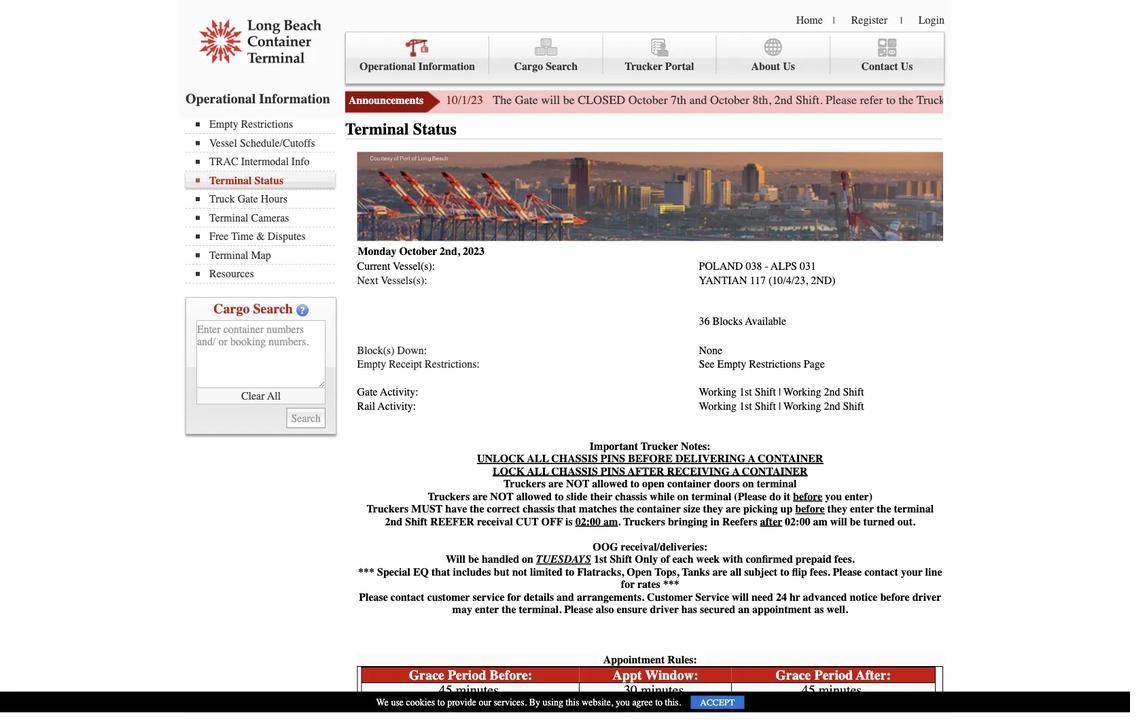 Task type: describe. For each thing, give the bounding box(es) containing it.
the right their
[[620, 503, 634, 515]]

2 pins from the top
[[601, 465, 626, 478]]

8th,
[[753, 93, 772, 107]]

terminal up free
[[209, 211, 249, 224]]

0 horizontal spatial fees.
[[810, 566, 831, 578]]

disputes
[[268, 230, 306, 243]]

the right 'refer' on the right top of page
[[899, 93, 914, 107]]

yantian
[[699, 274, 748, 287]]

will inside the important trucker notes: unlock all chassis pins before delivering a container lock all chassis pins after receiving a container truckers are not allowed to open container doors on terminal truckers are not allowed to slide their chassis while on terminal (please do it before you enter) truckers must have the correct chassis that matches the container size they are picking up before they enter the terminal 2nd shift reefer receival cut off​ is 02:00 am . ​truckers bringing in reefers after 02:00 am will be turned out.​
[[831, 515, 848, 528]]

service
[[473, 591, 505, 603]]

advanced
[[803, 591, 848, 603]]

portal
[[666, 60, 695, 73]]

gate left web
[[949, 93, 972, 107]]

2 horizontal spatial truckers
[[504, 478, 546, 490]]

block(s) down:
[[357, 344, 427, 357]]

038
[[746, 260, 762, 273]]

(10/4/23,
[[769, 274, 809, 287]]

are inside oog rec​eival/deliveries: will be handled on tuesdays 1st shift only of each week with confirmed prepaid fees. *** special eq that includes but not limited to flatracks, open tops, tanks are all subject to flip fees. please contact your line for rates *** please contact customer service for details and arrangements. customer service will need 24 hr advanced notice before driver may enter the terminal.  please also ensure driver has secured an appointment as well.
[[713, 566, 728, 578]]

terminal cameras link
[[196, 211, 335, 224]]

0 horizontal spatial not
[[490, 490, 514, 503]]

1 horizontal spatial and
[[690, 93, 708, 107]]

1 horizontal spatial restrictions
[[749, 358, 801, 371]]

ss
[[392, 274, 401, 287]]

1 horizontal spatial truckers
[[428, 490, 470, 503]]

we
[[376, 697, 389, 708]]

contact us link
[[831, 36, 944, 74]]

status inside empty restrictions vessel schedule/cutoffs trac intermodal info terminal status truck gate hours terminal cameras free time & disputes terminal map resources
[[255, 174, 284, 187]]

0 horizontal spatial contact
[[391, 591, 425, 603]]

36
[[699, 315, 710, 328]]

us for contact us
[[901, 60, 913, 73]]

be inside oog rec​eival/deliveries: will be handled on tuesdays 1st shift only of each week with confirmed prepaid fees. *** special eq that includes but not limited to flatracks, open tops, tanks are all subject to flip fees. please contact your line for rates *** please contact customer service for details and arrangements. customer service will need 24 hr advanced notice before driver may enter the terminal.  please also ensure driver has secured an appointment as well.
[[468, 553, 479, 566]]

2 chassis from the top
[[552, 465, 598, 478]]

prepaid
[[796, 553, 832, 566]]

bringing
[[668, 515, 708, 528]]

cargo search link
[[490, 36, 603, 74]]

all
[[267, 390, 281, 402]]

important trucker notes: unlock all chassis pins before delivering a container lock all chassis pins after receiving a container truckers are not allowed to open container doors on terminal truckers are not allowed to slide their chassis while on terminal (please do it before you enter) truckers must have the correct chassis that matches the container size they are picking up before they enter the terminal 2nd shift reefer receival cut off​ is 02:00 am . ​truckers bringing in reefers after 02:00 am will be turned out.​
[[367, 440, 934, 528]]

register
[[852, 14, 888, 26]]

in
[[711, 515, 720, 528]]

search inside menu bar
[[546, 60, 578, 73]]

page
[[1031, 93, 1055, 107]]

1 horizontal spatial for
[[621, 578, 635, 591]]

have
[[446, 503, 467, 515]]

see
[[699, 358, 715, 371]]

| up working 1st shift | working 2nd shift
[[779, 386, 781, 399]]

none
[[699, 344, 723, 357]]

an
[[739, 603, 750, 616]]

terminal down announcements
[[345, 120, 409, 139]]

announcements
[[349, 94, 424, 107]]

1 vertical spatial cargo search
[[214, 301, 293, 317]]

information inside "link"
[[419, 60, 475, 73]]

1 horizontal spatial truck
[[917, 93, 946, 107]]

​grace period before :
[[409, 667, 533, 683]]

the inside oog rec​eival/deliveries: will be handled on tuesdays 1st shift only of each week with confirmed prepaid fees. *** special eq that includes but not limited to flatracks, open tops, tanks are all subject to flip fees. please contact your line for rates *** please contact customer service for details and arrangements. customer service will need 24 hr advanced notice before driver may enter the terminal.  please also ensure driver has secured an appointment as well.
[[502, 603, 516, 616]]

1 all from the top
[[527, 452, 549, 465]]

working down working 1st​​​ shift | working 2nd shift
[[784, 400, 822, 413]]

to left slide
[[555, 490, 564, 503]]

all
[[731, 566, 742, 578]]

appt
[[613, 667, 642, 683]]

1 vertical spatial operational information
[[186, 91, 330, 106]]

by
[[529, 697, 541, 708]]

please left 'refer' on the right top of page
[[826, 93, 857, 107]]

arrangements.
[[577, 591, 645, 603]]

as
[[815, 603, 824, 616]]

0 horizontal spatial information
[[259, 91, 330, 106]]

clear
[[241, 390, 265, 402]]

to right limited
[[566, 566, 575, 578]]

0 vertical spatial hours
[[975, 93, 1005, 107]]

rates
[[638, 578, 661, 591]]

2 45 from the left
[[802, 682, 816, 698]]

limited
[[530, 566, 563, 578]]

1 horizontal spatial driver
[[913, 591, 942, 603]]

2 horizontal spatial for
[[1058, 93, 1072, 107]]

agree
[[633, 697, 653, 708]]

includes
[[453, 566, 491, 578]]

empty inside empty restrictions vessel schedule/cutoffs trac intermodal info terminal status truck gate hours terminal cameras free time & disputes terminal map resources
[[209, 118, 238, 131]]

1 chassis from the top
[[552, 452, 598, 465]]

​grace period after:
[[776, 667, 892, 683]]

this
[[566, 697, 580, 708]]

2 horizontal spatial on
[[743, 478, 755, 490]]

matches
[[579, 503, 617, 515]]

1 vertical spatial you
[[616, 697, 630, 708]]

cargo inside menu bar
[[514, 60, 543, 73]]

are right have
[[473, 490, 488, 503]]

0 horizontal spatial driver
[[650, 603, 679, 616]]

contact us
[[862, 60, 913, 73]]

after
[[760, 515, 783, 528]]

1 horizontal spatial fees.
[[835, 553, 855, 566]]

1 vertical spatial cargo
[[214, 301, 250, 317]]

while
[[650, 490, 675, 503]]

flatracks,
[[577, 566, 624, 578]]

vessel
[[209, 137, 237, 149]]

on inside oog rec​eival/deliveries: will be handled on tuesdays 1st shift only of each week with confirmed prepaid fees. *** special eq that includes but not limited to flatracks, open tops, tanks are all subject to flip fees. please contact your line for rates *** please contact customer service for details and arrangements. customer service will need 24 hr advanced notice before driver may enter the terminal.  please also ensure driver has secured an appointment as well.
[[522, 553, 534, 566]]

0 horizontal spatial search
[[253, 301, 293, 317]]

flip
[[792, 566, 808, 578]]

enter inside the important trucker notes: unlock all chassis pins before delivering a container lock all chassis pins after receiving a container truckers are not allowed to open container doors on terminal truckers are not allowed to slide their chassis while on terminal (please do it before you enter) truckers must have the correct chassis that matches the container size they are picking up before they enter the terminal 2nd shift reefer receival cut off​ is 02:00 am . ​truckers bringing in reefers after 02:00 am will be turned out.​
[[851, 503, 875, 515]]

of
[[661, 553, 670, 566]]

and inside oog rec​eival/deliveries: will be handled on tuesdays 1st shift only of each week with confirmed prepaid fees. *** special eq that includes but not limited to flatracks, open tops, tanks are all subject to flip fees. please contact your line for rates *** please contact customer service for details and arrangements. customer service will need 24 hr advanced notice before driver may enter the terminal.  please also ensure driver has secured an appointment as well.
[[557, 591, 574, 603]]

about us
[[752, 60, 795, 73]]

1 vertical spatial operational
[[186, 91, 256, 106]]

2 horizontal spatial october
[[711, 93, 750, 107]]

web
[[1008, 93, 1028, 107]]

1 horizontal spatial chassis
[[615, 490, 648, 503]]

Enter container numbers and/ or booking numbers.  text field
[[197, 320, 326, 388]]

| right home link
[[834, 15, 835, 26]]

page​
[[804, 358, 825, 371]]

free
[[209, 230, 229, 243]]

working down see
[[699, 400, 737, 413]]

0 vertical spatial container
[[668, 478, 712, 490]]

before right it
[[793, 490, 823, 503]]

1 vertical spatial empty
[[718, 358, 747, 371]]

1 45 minutes from the left
[[439, 682, 499, 698]]

operational inside "link"
[[360, 60, 416, 73]]

closed
[[578, 93, 626, 107]]

confirmed
[[746, 553, 793, 566]]

2nd inside the important trucker notes: unlock all chassis pins before delivering a container lock all chassis pins after receiving a container truckers are not allowed to open container doors on terminal truckers are not allowed to slide their chassis while on terminal (please do it before you enter) truckers must have the correct chassis that matches the container size they are picking up before they enter the terminal 2nd shift reefer receival cut off​ is 02:00 am . ​truckers bringing in reefers after 02:00 am will be turned out.​
[[385, 515, 403, 528]]

1st​​​
[[740, 386, 753, 399]]

that inside oog rec​eival/deliveries: will be handled on tuesdays 1st shift only of each week with confirmed prepaid fees. *** special eq that includes but not limited to flatracks, open tops, tanks are all subject to flip fees. please contact your line for rates *** please contact customer service for details and arrangements. customer service will need 24 hr advanced notice before driver may enter the terminal.  please also ensure driver has secured an appointment as well.
[[432, 566, 451, 578]]

2 horizontal spatial terminal
[[894, 503, 934, 515]]

em pty receipt restrictions:​
[[357, 358, 480, 371]]

1 horizontal spatial october
[[629, 93, 668, 107]]

about
[[752, 60, 781, 73]]

0 horizontal spatial a
[[733, 465, 740, 478]]

accept
[[701, 697, 735, 708]]

1st inside oog rec​eival/deliveries: will be handled on tuesdays 1st shift only of each week with confirmed prepaid fees. *** special eq that includes but not limited to flatracks, open tops, tanks are all subject to flip fees. please contact your line for rates *** please contact customer service for details and arrangements. customer service will need 24 hr advanced notice before driver may enter the terminal.  please also ensure driver has secured an appointment as well.
[[594, 553, 608, 566]]

our
[[479, 697, 492, 708]]

trac
[[209, 155, 238, 168]]

menu bar containing empty restrictions
[[186, 117, 342, 284]]

0 vertical spatial 1st
[[740, 400, 753, 413]]

to left the open
[[631, 478, 640, 490]]

customer
[[427, 591, 470, 603]]

also
[[596, 603, 614, 616]]

please up notice
[[833, 566, 862, 578]]

has
[[682, 603, 698, 616]]

important
[[590, 440, 638, 452]]

1 horizontal spatial a
[[748, 452, 756, 465]]

turned
[[864, 515, 895, 528]]

working 1st​​​ shift | working 2nd shift
[[699, 386, 865, 399]]

1 02:00 from the left
[[576, 515, 601, 528]]

cargo search inside menu bar
[[514, 60, 578, 73]]

please left also
[[564, 603, 593, 616]]

pty
[[372, 358, 386, 371]]

well.
[[827, 603, 849, 616]]

hr
[[790, 591, 801, 603]]

terminal status link
[[196, 174, 335, 187]]

working up working 1st shift | working 2nd shift
[[784, 386, 822, 399]]

info
[[292, 155, 310, 168]]

before right "up"
[[796, 503, 825, 515]]

0 horizontal spatial terminal
[[692, 490, 732, 503]]

details
[[524, 591, 554, 603]]

contact
[[862, 60, 899, 73]]

1 : from the left
[[528, 667, 533, 683]]

your
[[902, 566, 923, 578]]

is
[[566, 515, 573, 528]]

ensure
[[617, 603, 648, 616]]

terminal.
[[519, 603, 562, 616]]

special
[[377, 566, 411, 578]]

this.
[[665, 697, 682, 708]]

to right cookies
[[438, 697, 445, 708]]

please down special
[[359, 591, 388, 603]]

container up it
[[758, 452, 824, 465]]

home link
[[797, 14, 823, 26]]

open
[[643, 478, 665, 490]]

trucker inside menu bar
[[625, 60, 663, 73]]

terminal status
[[345, 120, 457, 139]]



Task type: vqa. For each thing, say whether or not it's contained in the screenshot.


Task type: locate. For each thing, give the bounding box(es) containing it.
driver left has
[[650, 603, 679, 616]]

0 horizontal spatial enter
[[475, 603, 499, 616]]

​grace for ​grace period before :
[[409, 667, 445, 683]]

24
[[776, 591, 787, 603]]

intermodal
[[241, 155, 289, 168]]

2 : from the left
[[694, 667, 699, 683]]

website,
[[582, 697, 614, 708]]

lock
[[493, 465, 525, 478]]

0 vertical spatial restrictions
[[241, 118, 293, 131]]

1 horizontal spatial empty
[[718, 358, 747, 371]]

operational up the vessel
[[186, 91, 256, 106]]

1 vertical spatial contact
[[391, 591, 425, 603]]

1 horizontal spatial cargo search
[[514, 60, 578, 73]]

36 blocks available
[[699, 315, 787, 328]]

terminal up "up"
[[757, 478, 797, 490]]

us for about us
[[783, 60, 795, 73]]

see empty restrictions page​
[[699, 358, 825, 371]]

​grace for ​grace period after:
[[776, 667, 811, 683]]

trucker
[[625, 60, 663, 73], [641, 440, 679, 452]]

truckers up reefer in the bottom of the page
[[428, 490, 470, 503]]

shift inside oog rec​eival/deliveries: will be handled on tuesdays 1st shift only of each week with confirmed prepaid fees. *** special eq that includes but not limited to flatracks, open tops, tanks are all subject to flip fees. please contact your line for rates *** please contact customer service for details and arrangements. customer service will need 24 hr advanced notice before driver may enter the terminal.  please also ensure driver has secured an appointment as well.
[[610, 553, 633, 566]]

1 vertical spatial search
[[253, 301, 293, 317]]

0 vertical spatial status
[[413, 120, 457, 139]]

gate right the
[[515, 93, 538, 107]]

0 vertical spatial search
[[546, 60, 578, 73]]

alps
[[771, 260, 798, 273]]

45 left after:
[[802, 682, 816, 698]]

restrictions up working 1st​​​ shift | working 2nd shift
[[749, 358, 801, 371]]

allowed
[[592, 478, 628, 490], [517, 490, 552, 503]]

container up size
[[668, 478, 712, 490]]

0 horizontal spatial :
[[528, 667, 533, 683]]

menu bar containing operational information
[[345, 32, 945, 84]]

ext
[[365, 274, 378, 287]]

be left turned on the bottom
[[850, 515, 861, 528]]

0 horizontal spatial be
[[468, 553, 479, 566]]

2 ​grace from the left
[[776, 667, 811, 683]]

before down your
[[881, 591, 910, 603]]

shift.
[[796, 93, 823, 107]]

you left enter)
[[826, 490, 843, 503]]

us right contact
[[901, 60, 913, 73]]

it
[[784, 490, 791, 503]]

gate activity:
[[357, 386, 419, 399]]

fees. right flip
[[810, 566, 831, 578]]

1 vertical spatial enter
[[475, 603, 499, 616]]

doors
[[714, 478, 740, 490]]

for right page
[[1058, 93, 1072, 107]]

0 vertical spatial activity:
[[380, 386, 419, 399]]

the left terminal.
[[502, 603, 516, 616]]

1 horizontal spatial 45 minutes
[[802, 682, 862, 698]]

2 vertical spatial will
[[732, 591, 749, 603]]

blocks
[[713, 315, 743, 328]]

working left "1st​​​"
[[699, 386, 737, 399]]

1 horizontal spatial not
[[566, 478, 590, 490]]

map
[[251, 249, 271, 261]]

empty right see
[[718, 358, 747, 371]]

that left matches
[[558, 503, 576, 515]]

their
[[591, 490, 613, 503]]

0 horizontal spatial menu bar
[[186, 117, 342, 284]]

1 horizontal spatial operational
[[360, 60, 416, 73]]

0 horizontal spatial empty
[[209, 118, 238, 131]]

are left 'all'
[[713, 566, 728, 578]]

1 horizontal spatial contact
[[865, 566, 899, 578]]

0 horizontal spatial am
[[604, 515, 618, 528]]

picking
[[744, 503, 778, 515]]

on right doors
[[743, 478, 755, 490]]

0 vertical spatial truck
[[917, 93, 946, 107]]

poland 038 - alps 031
[[699, 260, 817, 273]]

chassis left is
[[523, 503, 555, 515]]

container down the open
[[637, 503, 681, 515]]

terminal down 'trac'
[[209, 174, 252, 187]]

truckers left "must"
[[367, 503, 409, 515]]

1 horizontal spatial on
[[678, 490, 689, 503]]

will
[[541, 93, 560, 107], [831, 515, 848, 528], [732, 591, 749, 603]]

0 horizontal spatial cargo search
[[214, 301, 293, 317]]

not
[[566, 478, 590, 490], [490, 490, 514, 503]]

be inside the important trucker notes: unlock all chassis pins before delivering a container lock all chassis pins after receiving a container truckers are not allowed to open container doors on terminal truckers are not allowed to slide their chassis while on terminal (please do it before you enter) truckers must have the correct chassis that matches the container size they are picking up before they enter the terminal 2nd shift reefer receival cut off​ is 02:00 am . ​truckers bringing in reefers after 02:00 am will be turned out.​
[[850, 515, 861, 528]]

truck inside empty restrictions vessel schedule/cutoffs trac intermodal info terminal status truck gate hours terminal cameras free time & disputes terminal map resources
[[209, 193, 235, 205]]

information
[[419, 60, 475, 73], [259, 91, 330, 106]]

menu bar
[[345, 32, 945, 84], [186, 117, 342, 284]]

2 am from the left
[[813, 515, 828, 528]]

terminal map link
[[196, 249, 335, 261]]

operational up announcements
[[360, 60, 416, 73]]

1st down "1st​​​"
[[740, 400, 753, 413]]

0 vertical spatial cargo
[[514, 60, 543, 73]]

handled
[[482, 553, 520, 566]]

0 horizontal spatial us
[[783, 60, 795, 73]]

may
[[453, 603, 472, 616]]

cut
[[516, 515, 539, 528]]

slide
[[567, 490, 588, 503]]

will
[[446, 553, 466, 566]]

you inside the important trucker notes: unlock all chassis pins before delivering a container lock all chassis pins after receiving a container truckers are not allowed to open container doors on terminal truckers are not allowed to slide their chassis while on terminal (please do it before you enter) truckers must have the correct chassis that matches the container size they are picking up before they enter the terminal 2nd shift reefer receival cut off​ is 02:00 am . ​truckers bringing in reefers after 02:00 am will be turned out.​
[[826, 490, 843, 503]]

for left details
[[508, 591, 521, 603]]

unlock
[[477, 452, 525, 465]]

2 02:00 from the left
[[785, 515, 811, 528]]

appointment
[[604, 654, 665, 666]]

allowed up cut
[[517, 490, 552, 503]]

1 horizontal spatial us
[[901, 60, 913, 73]]

1 vertical spatial menu bar
[[186, 117, 342, 284]]

1 us from the left
[[783, 60, 795, 73]]

us right about
[[783, 60, 795, 73]]

am right "up"
[[813, 515, 828, 528]]

0 vertical spatial contact
[[865, 566, 899, 578]]

2023
[[463, 245, 485, 258]]

gate
[[1111, 93, 1131, 107]]

refer
[[861, 93, 884, 107]]

empty
[[209, 118, 238, 131], [718, 358, 747, 371]]

but
[[494, 566, 510, 578]]

1 minutes from the left
[[456, 682, 499, 698]]

register link
[[852, 14, 888, 26]]

container
[[668, 478, 712, 490], [637, 503, 681, 515]]

to left flip
[[781, 566, 790, 578]]

hours inside empty restrictions vessel schedule/cutoffs trac intermodal info terminal status truck gate hours terminal cameras free time & disputes terminal map resources
[[261, 193, 288, 205]]

that inside the important trucker notes: unlock all chassis pins before delivering a container lock all chassis pins after receiving a container truckers are not allowed to open container doors on terminal truckers are not allowed to slide their chassis while on terminal (please do it before you enter) truckers must have the correct chassis that matches the container size they are picking up before they enter the terminal 2nd shift reefer receival cut off​ is 02:00 am . ​truckers bringing in reefers after 02:00 am will be turned out.​
[[558, 503, 576, 515]]

1 45 from the left
[[439, 682, 453, 698]]

current vessel(s):
[[357, 260, 435, 273]]

restrictions
[[241, 118, 293, 131], [749, 358, 801, 371]]

delivering
[[676, 452, 746, 465]]

will inside oog rec​eival/deliveries: will be handled on tuesdays 1st shift only of each week with confirmed prepaid fees. *** special eq that includes but not limited to flatracks, open tops, tanks are all subject to flip fees. please contact your line for rates *** please contact customer service for details and arrangements. customer service will need 24 hr advanced notice before driver may enter the terminal.  please also ensure driver has secured an appointment as well.
[[732, 591, 749, 603]]

0 horizontal spatial minutes
[[456, 682, 499, 698]]

1 horizontal spatial that
[[558, 503, 576, 515]]

3 minutes from the left
[[819, 682, 862, 698]]

| down working 1st​​​ shift | working 2nd shift
[[779, 400, 781, 413]]

only
[[635, 553, 658, 566]]

1 pins from the top
[[601, 452, 626, 465]]

2 vertical spatial be
[[468, 553, 479, 566]]

1 vertical spatial 1st
[[594, 553, 608, 566]]

will down enter)
[[831, 515, 848, 528]]

2 horizontal spatial minutes
[[819, 682, 862, 698]]

1 horizontal spatial operational information
[[360, 60, 475, 73]]

0 vertical spatial empty
[[209, 118, 238, 131]]

you left the agree
[[616, 697, 630, 708]]

for left 'rates'
[[621, 578, 635, 591]]

45 minutes
[[439, 682, 499, 698], [802, 682, 862, 698]]

0 horizontal spatial allowed
[[517, 490, 552, 503]]

1 horizontal spatial terminal
[[757, 478, 797, 490]]

activity: for gate activity:
[[380, 386, 419, 399]]

​grace up cookies
[[409, 667, 445, 683]]

0 horizontal spatial operational information
[[186, 91, 330, 106]]

1 horizontal spatial will
[[732, 591, 749, 603]]

1 vertical spatial truck
[[209, 193, 235, 205]]

0 vertical spatial you
[[826, 490, 843, 503]]

not left their
[[566, 478, 590, 490]]

2 they from the left
[[828, 503, 848, 515]]

0 horizontal spatial for
[[508, 591, 521, 603]]

1 they from the left
[[703, 503, 723, 515]]

117
[[750, 274, 766, 287]]

7th
[[671, 93, 687, 107]]

empty restrictions link
[[196, 118, 335, 131]]

0 vertical spatial cargo search
[[514, 60, 578, 73]]

on right "while"
[[678, 490, 689, 503]]

minutes
[[456, 682, 499, 698], [641, 682, 684, 698], [819, 682, 862, 698]]

october up vessel(s):
[[399, 245, 437, 258]]

clear all
[[241, 390, 281, 402]]

0 vertical spatial trucker
[[625, 60, 663, 73]]

02:00 right after
[[785, 515, 811, 528]]

am
[[604, 515, 618, 528], [813, 515, 828, 528]]

2 period from the left
[[815, 667, 853, 683]]

2 us from the left
[[901, 60, 913, 73]]

0 horizontal spatial ***
[[358, 566, 375, 578]]

truck gate hours link
[[196, 193, 335, 205]]

0 vertical spatial operational information
[[360, 60, 475, 73]]

activity: up ​rail activity:
[[380, 386, 419, 399]]

1 horizontal spatial search
[[546, 60, 578, 73]]

pins left after
[[601, 452, 626, 465]]

free time & disputes link
[[196, 230, 335, 243]]

shift
[[755, 386, 776, 399], [843, 386, 865, 399], [755, 400, 776, 413], [843, 400, 865, 413], [405, 515, 428, 528], [610, 553, 633, 566]]

0 vertical spatial enter
[[851, 503, 875, 515]]

gate inside empty restrictions vessel schedule/cutoffs trac intermodal info terminal status truck gate hours terminal cameras free time & disputes terminal map resources
[[238, 193, 258, 205]]

1 horizontal spatial 02:00
[[785, 515, 811, 528]]

operational information
[[360, 60, 475, 73], [186, 91, 330, 106]]

None submit
[[287, 408, 326, 428]]

terminal
[[757, 478, 797, 490], [692, 490, 732, 503], [894, 503, 934, 515]]

0 horizontal spatial you
[[616, 697, 630, 708]]

that right eq
[[432, 566, 451, 578]]

*** right 'rates'
[[663, 578, 680, 591]]

chassis
[[615, 490, 648, 503], [523, 503, 555, 515]]

: up "we use cookies to provide our services. by using this website, you agree to this."
[[528, 667, 533, 683]]

1 horizontal spatial am
[[813, 515, 828, 528]]

time
[[231, 230, 254, 243]]

0 vertical spatial and
[[690, 93, 708, 107]]

terminal up "resources"
[[209, 249, 249, 261]]

out.​
[[898, 515, 916, 528]]

eq
[[413, 566, 429, 578]]

.
[[618, 515, 621, 528]]

please
[[826, 93, 857, 107], [833, 566, 862, 578], [359, 591, 388, 603], [564, 603, 593, 616]]

contact down eq
[[391, 591, 425, 603]]

0 horizontal spatial restrictions
[[241, 118, 293, 131]]

we use cookies to provide our services. by using this website, you agree to this.
[[376, 697, 682, 708]]

status up 'truck gate hours' link
[[255, 174, 284, 187]]

1 vertical spatial status
[[255, 174, 284, 187]]

operational information up announcements
[[360, 60, 475, 73]]

1 horizontal spatial 45
[[802, 682, 816, 698]]

chassis
[[552, 452, 598, 465], [552, 465, 598, 478]]

02:00 right is
[[576, 515, 601, 528]]

45 right cookies
[[439, 682, 453, 698]]

information up 10/1/23
[[419, 60, 475, 73]]

activity: for ​rail activity:
[[378, 400, 416, 413]]

they left turned on the bottom
[[828, 503, 848, 515]]

1 horizontal spatial ***
[[663, 578, 680, 591]]

be
[[563, 93, 575, 107], [850, 515, 861, 528], [468, 553, 479, 566]]

shift inside the important trucker notes: unlock all chassis pins before delivering a container lock all chassis pins after receiving a container truckers are not allowed to open container doors on terminal truckers are not allowed to slide their chassis while on terminal (please do it before you enter) truckers must have the correct chassis that matches the container size they are picking up before they enter the terminal 2nd shift reefer receival cut off​ is 02:00 am . ​truckers bringing in reefers after 02:00 am will be turned out.​
[[405, 515, 428, 528]]

before
[[628, 452, 673, 465]]

​grace down appointment on the bottom
[[776, 667, 811, 683]]

block(s)
[[357, 344, 395, 357]]

am up oog on the bottom right of the page
[[604, 515, 618, 528]]

chassis up .
[[615, 490, 648, 503]]

oog
[[593, 541, 618, 553]]

trucker left portal
[[625, 60, 663, 73]]

terminal
[[345, 120, 409, 139], [209, 174, 252, 187], [209, 211, 249, 224], [209, 249, 249, 261]]

further
[[1075, 93, 1108, 107]]

working
[[699, 386, 737, 399], [784, 386, 822, 399], [699, 400, 737, 413], [784, 400, 822, 413]]

1 horizontal spatial you
[[826, 490, 843, 503]]

they right size
[[703, 503, 723, 515]]

0 horizontal spatial 02:00
[[576, 515, 601, 528]]

ve
[[381, 274, 392, 287]]

will left need
[[732, 591, 749, 603]]

operational information up empty restrictions "link"
[[186, 91, 330, 106]]

enter left out.​
[[851, 503, 875, 515]]

1 period from the left
[[448, 667, 487, 683]]

will down 'cargo search' link
[[541, 93, 560, 107]]

em
[[357, 358, 372, 371]]

2 all from the top
[[527, 465, 549, 478]]

not down the lock
[[490, 490, 514, 503]]

login link
[[919, 14, 945, 26]]

before inside oog rec​eival/deliveries: will be handled on tuesdays 1st shift only of each week with confirmed prepaid fees. *** special eq that includes but not limited to flatracks, open tops, tanks are all subject to flip fees. please contact your line for rates *** please contact customer service for details and arrangements. customer service will need 24 hr advanced notice before driver may enter the terminal.  please also ensure driver has secured an appointment as well.
[[881, 591, 910, 603]]

| left 'login'
[[901, 15, 903, 26]]

driver down line
[[913, 591, 942, 603]]

*** left special
[[358, 566, 375, 578]]

to right 'refer' on the right top of page
[[887, 93, 896, 107]]

1 vertical spatial container
[[637, 503, 681, 515]]

before
[[490, 667, 528, 683]]

accept button
[[691, 696, 745, 709]]

1 ​grace from the left
[[409, 667, 445, 683]]

the left out.​
[[877, 503, 892, 515]]

status down 10/1/23
[[413, 120, 457, 139]]

1 am from the left
[[604, 515, 618, 528]]

0 horizontal spatial truck
[[209, 193, 235, 205]]

line
[[926, 566, 943, 578]]

up
[[781, 503, 793, 515]]

2 horizontal spatial be
[[850, 515, 861, 528]]

1 horizontal spatial they
[[828, 503, 848, 515]]

contact left your
[[865, 566, 899, 578]]

hours left web
[[975, 93, 1005, 107]]

enter right may
[[475, 603, 499, 616]]

0 horizontal spatial chassis
[[523, 503, 555, 515]]

pins down important
[[601, 465, 626, 478]]

to left this.
[[656, 697, 663, 708]]

1 horizontal spatial ​grace
[[776, 667, 811, 683]]

operational information inside "link"
[[360, 60, 475, 73]]

2nd)
[[811, 274, 836, 287]]

1 horizontal spatial allowed
[[592, 478, 628, 490]]

are right in
[[726, 503, 741, 515]]

: down the rules:
[[694, 667, 699, 683]]

10/1/23
[[446, 93, 483, 107]]

enter inside oog rec​eival/deliveries: will be handled on tuesdays 1st shift only of each week with confirmed prepaid fees. *** special eq that includes but not limited to flatracks, open tops, tanks are all subject to flip fees. please contact your line for rates *** please contact customer service for details and arrangements. customer service will need 24 hr advanced notice before driver may enter the terminal.  please also ensure driver has secured an appointment as well.
[[475, 603, 499, 616]]

do
[[770, 490, 781, 503]]

restrictions inside empty restrictions vessel schedule/cutoffs trac intermodal info terminal status truck gate hours terminal cameras free time & disputes terminal map resources
[[241, 118, 293, 131]]

fees.
[[835, 553, 855, 566], [810, 566, 831, 578]]

period for before
[[448, 667, 487, 683]]

container up do
[[742, 465, 808, 478]]

cameras
[[251, 211, 289, 224]]

0 horizontal spatial 45
[[439, 682, 453, 698]]

truck down 'trac'
[[209, 193, 235, 205]]

0 horizontal spatial and
[[557, 591, 574, 603]]

1 horizontal spatial be
[[563, 93, 575, 107]]

trucker inside the important trucker notes: unlock all chassis pins before delivering a container lock all chassis pins after receiving a container truckers are not allowed to open container doors on terminal truckers are not allowed to slide their chassis while on terminal (please do it before you enter) truckers must have the correct chassis that matches the container size they are picking up before they enter the terminal 2nd shift reefer receival cut off​ is 02:00 am . ​truckers bringing in reefers after 02:00 am will be turned out.​
[[641, 440, 679, 452]]

monday october 2nd, 2023
[[358, 245, 485, 258]]

1 horizontal spatial status
[[413, 120, 457, 139]]

are left slide
[[549, 478, 564, 490]]

0 horizontal spatial october
[[399, 245, 437, 258]]

truckers up correct
[[504, 478, 546, 490]]

0 horizontal spatial status
[[255, 174, 284, 187]]

the right have
[[470, 503, 485, 515]]

on right handled
[[522, 553, 534, 566]]

1 horizontal spatial menu bar
[[345, 32, 945, 84]]

2 minutes from the left
[[641, 682, 684, 698]]

gate up ​rail
[[357, 386, 378, 399]]

1 vertical spatial hours
[[261, 193, 288, 205]]

period for after:
[[815, 667, 853, 683]]

correct
[[487, 503, 520, 515]]

0 vertical spatial will
[[541, 93, 560, 107]]

1 vertical spatial that
[[432, 566, 451, 578]]

fees. right prepaid
[[835, 553, 855, 566]]

0 horizontal spatial truckers
[[367, 503, 409, 515]]

0 vertical spatial be
[[563, 93, 575, 107]]

must
[[412, 503, 443, 515]]

truck right 'refer' on the right top of page
[[917, 93, 946, 107]]

2 45 minutes from the left
[[802, 682, 862, 698]]

operational information link
[[346, 36, 490, 74]]

terminal up in
[[692, 490, 732, 503]]

october left 8th,
[[711, 93, 750, 107]]

0 vertical spatial operational
[[360, 60, 416, 73]]

2nd,
[[440, 245, 460, 258]]



